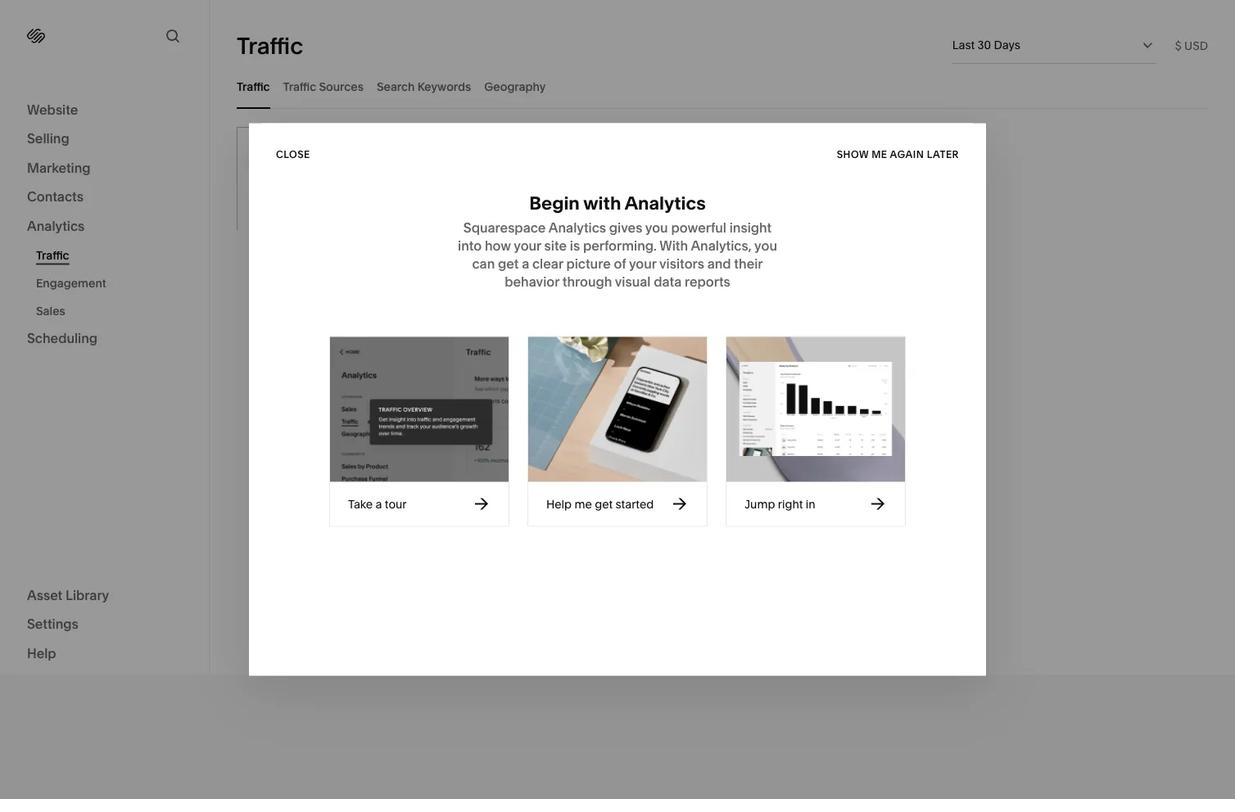 Task type: describe. For each thing, give the bounding box(es) containing it.
traffic up visits
[[237, 79, 270, 93]]

begin with analytics
[[530, 192, 706, 214]]

collect
[[673, 536, 716, 552]]

no data available
[[646, 485, 799, 507]]

marketing
[[27, 160, 91, 176]]

show me again later button
[[837, 140, 960, 170]]

help link
[[27, 645, 56, 663]]

more
[[719, 536, 752, 552]]

help for help
[[27, 646, 56, 662]]

mo/mo button
[[480, 127, 601, 230]]

scheduling link
[[27, 330, 182, 349]]

traffic up the traffic button
[[237, 32, 303, 59]]

jump
[[745, 497, 776, 511]]

days
[[994, 38, 1021, 52]]

site
[[632, 536, 655, 552]]

geography
[[485, 79, 546, 93]]

library
[[66, 588, 109, 604]]

visits button
[[237, 127, 358, 230]]

30
[[978, 38, 992, 52]]

asset
[[27, 588, 62, 604]]

selecting
[[611, 518, 668, 534]]

close button
[[276, 140, 310, 170]]

asset library
[[27, 588, 109, 604]]

sales link
[[36, 297, 191, 325]]

1 horizontal spatial analytics
[[625, 192, 706, 214]]

asset library link
[[27, 587, 182, 606]]

2 mo/mo from the left
[[645, 196, 685, 210]]

0% mo/mo
[[626, 196, 685, 210]]

traffic inside button
[[283, 79, 316, 93]]

a
[[376, 497, 382, 511]]

visits
[[255, 145, 279, 154]]

website
[[27, 102, 78, 118]]

range
[[754, 518, 791, 534]]

begin
[[530, 192, 580, 214]]

your
[[601, 536, 629, 552]]

$ usd
[[1176, 39, 1209, 52]]

or
[[794, 518, 807, 534]]

close
[[276, 149, 310, 161]]

search keywords button
[[377, 64, 471, 109]]

tab list containing traffic
[[237, 64, 1209, 109]]

take
[[348, 497, 373, 511]]

available
[[719, 485, 799, 507]]

sources
[[319, 79, 364, 93]]

try
[[589, 518, 608, 534]]

engagement link
[[36, 269, 191, 297]]

no
[[646, 485, 671, 507]]

help me get started
[[547, 497, 654, 511]]

last 30 days
[[953, 38, 1021, 52]]

traffic button
[[237, 64, 270, 109]]

selling link
[[27, 130, 182, 149]]

in
[[806, 497, 816, 511]]

traffic sources button
[[283, 64, 364, 109]]

date
[[723, 518, 751, 534]]

with
[[584, 192, 622, 214]]



Task type: locate. For each thing, give the bounding box(es) containing it.
analytics right with at top
[[625, 192, 706, 214]]

1 vertical spatial analytics
[[27, 218, 85, 234]]

jump right in
[[745, 497, 816, 511]]

0%
[[626, 196, 642, 210]]

started
[[616, 497, 654, 511]]

me inside show me again later button
[[872, 149, 888, 161]]

sharing
[[810, 518, 856, 534]]

settings
[[27, 617, 79, 633]]

0 vertical spatial help
[[547, 497, 572, 511]]

me
[[872, 149, 888, 161], [575, 497, 592, 511]]

$
[[1176, 39, 1182, 52]]

1 vertical spatial me
[[575, 497, 592, 511]]

contacts link
[[27, 188, 182, 207]]

contacts
[[27, 189, 84, 205]]

help for help me get started
[[547, 497, 572, 511]]

tab list
[[237, 64, 1209, 109]]

me for again
[[872, 149, 888, 161]]

0 vertical spatial analytics
[[625, 192, 706, 214]]

1 horizontal spatial help
[[547, 497, 572, 511]]

take a tour
[[348, 497, 407, 511]]

analytics
[[755, 536, 810, 552]]

geography button
[[485, 64, 546, 109]]

traffic left sources
[[283, 79, 316, 93]]

show me again later
[[837, 149, 960, 161]]

analytics link
[[27, 217, 182, 236]]

search
[[377, 79, 415, 93]]

website link
[[27, 101, 182, 120]]

search keywords
[[377, 79, 471, 93]]

show
[[837, 149, 869, 161]]

usd
[[1185, 39, 1209, 52]]

settings link
[[27, 616, 182, 635]]

keywords
[[418, 79, 471, 93]]

try selecting another date range or sharing your site to collect more analytics data.
[[589, 518, 856, 552]]

me left get
[[575, 497, 592, 511]]

to
[[658, 536, 670, 552]]

get
[[595, 497, 613, 511]]

data.
[[813, 536, 844, 552]]

0 horizontal spatial help
[[27, 646, 56, 662]]

traffic
[[237, 32, 303, 59], [237, 79, 270, 93], [283, 79, 316, 93], [36, 248, 69, 262]]

0 horizontal spatial me
[[575, 497, 592, 511]]

0 horizontal spatial analytics
[[27, 218, 85, 234]]

1 mo/mo from the left
[[521, 196, 564, 210]]

help
[[547, 497, 572, 511], [27, 646, 56, 662]]

last
[[953, 38, 975, 52]]

scheduling
[[27, 331, 98, 347]]

analytics down contacts
[[27, 218, 85, 234]]

1 horizontal spatial mo/mo
[[645, 196, 685, 210]]

later
[[927, 149, 960, 161]]

mo/mo right 0%
[[645, 196, 685, 210]]

right
[[778, 497, 803, 511]]

traffic sources
[[283, 79, 364, 93]]

me right show
[[872, 149, 888, 161]]

analytics
[[625, 192, 706, 214], [27, 218, 85, 234]]

me for get
[[575, 497, 592, 511]]

1 horizontal spatial me
[[872, 149, 888, 161]]

selling
[[27, 131, 69, 147]]

traffic up the engagement
[[36, 248, 69, 262]]

marketing link
[[27, 159, 182, 178]]

traffic link
[[36, 241, 191, 269]]

data
[[675, 485, 716, 507]]

0 horizontal spatial mo/mo
[[521, 196, 564, 210]]

help down settings
[[27, 646, 56, 662]]

engagement
[[36, 276, 106, 290]]

mo/mo left with at top
[[521, 196, 564, 210]]

mo/mo inside button
[[521, 196, 564, 210]]

1 vertical spatial help
[[27, 646, 56, 662]]

again
[[891, 149, 925, 161]]

tour
[[385, 497, 407, 511]]

last 30 days button
[[953, 27, 1158, 63]]

help left get
[[547, 497, 572, 511]]

mo/mo
[[521, 196, 564, 210], [645, 196, 685, 210]]

0 vertical spatial me
[[872, 149, 888, 161]]

sales
[[36, 304, 65, 318]]

another
[[671, 518, 720, 534]]



Task type: vqa. For each thing, say whether or not it's contained in the screenshot.
Sales
yes



